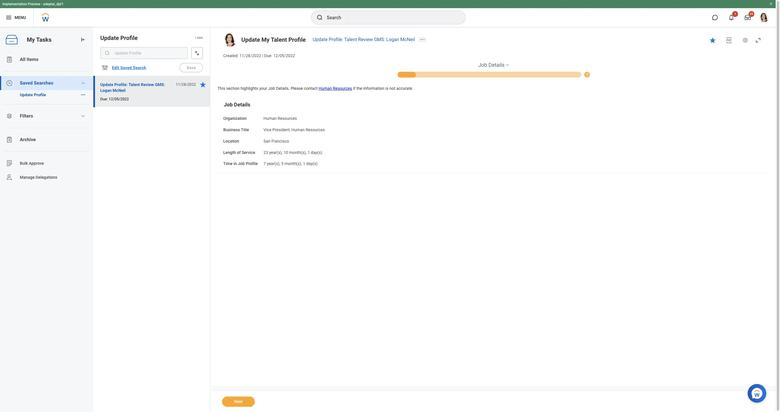 Task type: locate. For each thing, give the bounding box(es) containing it.
filters button
[[0, 109, 93, 123]]

location element
[[264, 135, 289, 144]]

1 clipboard image from the top
[[6, 56, 13, 63]]

0 horizontal spatial logan
[[100, 88, 112, 93]]

year(s), for 7
[[267, 161, 280, 166]]

clipboard image left the all
[[6, 56, 13, 63]]

all items button
[[0, 53, 93, 67]]

user plus image
[[6, 174, 13, 181]]

day(s) for 23 year(s), 10 month(s), 1 day(s)
[[311, 150, 323, 155]]

none text field inside 'item list' element
[[100, 47, 188, 59]]

history
[[618, 73, 629, 77]]

logan up due: 12/05/2022
[[100, 88, 112, 93]]

12/05/2022 down update profile: talent review gms: logan mcneil button
[[109, 97, 129, 101]]

11/28/2022 down save button
[[176, 82, 196, 87]]

1 horizontal spatial gms:
[[374, 37, 385, 42]]

service
[[242, 150, 255, 155]]

month(s), inside length of service element
[[289, 150, 307, 155]]

1 down 23 year(s), 10 month(s), 1 day(s)
[[303, 161, 306, 166]]

1 vertical spatial search image
[[104, 50, 110, 56]]

profile logan mcneil image
[[760, 13, 769, 23]]

1 vertical spatial day(s)
[[307, 161, 318, 166]]

list
[[0, 53, 93, 184]]

organization element
[[264, 113, 297, 121]]

human resources link
[[319, 86, 352, 91]]

talent inside button
[[129, 82, 140, 87]]

mcneil down the search workday search box
[[401, 37, 415, 42]]

0 vertical spatial day(s)
[[311, 150, 323, 155]]

is
[[386, 86, 389, 91]]

1 right notifications large image
[[735, 12, 737, 15]]

0 vertical spatial clipboard image
[[6, 56, 13, 63]]

0 vertical spatial 11/28/2022
[[240, 53, 261, 58]]

0 vertical spatial saved
[[120, 65, 132, 70]]

update profile button
[[0, 90, 78, 99]]

menu button
[[0, 8, 34, 27]]

33
[[750, 12, 754, 15]]

1 horizontal spatial logan
[[387, 37, 400, 42]]

1 horizontal spatial 11/28/2022
[[240, 53, 261, 58]]

search
[[133, 65, 146, 70]]

review
[[358, 37, 373, 42], [141, 82, 154, 87]]

search image
[[317, 14, 324, 21], [104, 50, 110, 56]]

my
[[27, 36, 35, 43], [262, 36, 270, 43]]

0 vertical spatial mcneil
[[401, 37, 415, 42]]

gms:
[[374, 37, 385, 42], [155, 82, 165, 87]]

resources inside business title element
[[306, 128, 325, 132]]

related actions image
[[81, 92, 86, 97]]

clipboard image for archive
[[6, 136, 13, 143]]

year(s), left 5
[[267, 161, 280, 166]]

human right president,
[[292, 128, 305, 132]]

day(s)
[[311, 150, 323, 155], [307, 161, 318, 166]]

0 horizontal spatial human
[[264, 116, 277, 121]]

0 horizontal spatial update profile
[[20, 92, 46, 97]]

12/05/2022 down update my talent profile
[[274, 53, 295, 58]]

month(s), inside time in job profile element
[[285, 161, 302, 166]]

year(s),
[[269, 150, 283, 155], [267, 161, 280, 166]]

resources inside organization 'element'
[[278, 116, 297, 121]]

star image left the "view printable version (pdf)" 'icon'
[[710, 37, 717, 44]]

edit saved search
[[112, 65, 146, 70]]

1 vertical spatial review
[[141, 82, 154, 87]]

0 vertical spatial details
[[489, 62, 505, 68]]

1 vertical spatial mcneil
[[113, 88, 126, 93]]

day(s) inside time in job profile element
[[307, 161, 318, 166]]

month(s),
[[289, 150, 307, 155], [285, 161, 302, 166]]

1 vertical spatial human
[[264, 116, 277, 121]]

1 horizontal spatial update profile: talent review gms: logan mcneil
[[313, 37, 415, 42]]

preview
[[28, 2, 40, 6]]

clipboard image inside archive button
[[6, 136, 13, 143]]

human
[[319, 86, 332, 91], [264, 116, 277, 121], [292, 128, 305, 132]]

due: right |
[[264, 53, 272, 58]]

star image
[[710, 37, 717, 44], [200, 81, 207, 88]]

1 vertical spatial saved
[[20, 80, 33, 86]]

saved right "clock check" image
[[20, 80, 33, 86]]

time
[[223, 161, 233, 166]]

length of service
[[223, 150, 255, 155]]

logan down the search workday search box
[[387, 37, 400, 42]]

-
[[41, 2, 42, 6]]

clipboard image
[[6, 56, 13, 63], [6, 136, 13, 143]]

0 vertical spatial gms:
[[374, 37, 385, 42]]

profile inside job details element
[[246, 161, 258, 166]]

clipboard image left archive
[[6, 136, 13, 143]]

mcneil up due: 12/05/2022
[[113, 88, 126, 93]]

not
[[390, 86, 396, 91]]

perspective image
[[6, 113, 13, 120]]

gms: inside update profile: talent review gms: logan mcneil
[[155, 82, 165, 87]]

human up vice
[[264, 116, 277, 121]]

12/05/2022
[[274, 53, 295, 58], [109, 97, 129, 101]]

1 vertical spatial resources
[[278, 116, 297, 121]]

0 horizontal spatial mcneil
[[113, 88, 126, 93]]

internal job profile history
[[587, 73, 629, 77]]

1 item
[[195, 36, 203, 39]]

year(s), inside time in job profile element
[[267, 161, 280, 166]]

day(s) inside length of service element
[[311, 150, 323, 155]]

1 horizontal spatial profile:
[[329, 37, 343, 42]]

mcneil inside button
[[113, 88, 126, 93]]

business title
[[223, 128, 249, 132]]

None text field
[[100, 47, 188, 59]]

view printable version (pdf) image
[[726, 37, 733, 44]]

1 vertical spatial profile:
[[114, 82, 128, 87]]

manage delegations link
[[0, 170, 93, 184]]

0 vertical spatial update profile
[[100, 34, 138, 41]]

chevron down image
[[81, 81, 86, 85]]

clipboard image inside all items "button"
[[6, 56, 13, 63]]

|
[[262, 53, 263, 58]]

0 horizontal spatial job details
[[224, 102, 251, 108]]

update inside update profile button
[[20, 92, 33, 97]]

2 vertical spatial details
[[234, 102, 251, 108]]

star image left the this
[[200, 81, 207, 88]]

created: 11/28/2022 | due: 12/05/2022
[[223, 53, 295, 58]]

1 horizontal spatial 12/05/2022
[[274, 53, 295, 58]]

internal job profile history button
[[584, 71, 629, 78]]

0 vertical spatial month(s),
[[289, 150, 307, 155]]

chevron down image
[[81, 114, 86, 118]]

business title element
[[264, 124, 325, 133]]

1 vertical spatial 12/05/2022
[[109, 97, 129, 101]]

1
[[735, 12, 737, 15], [195, 36, 197, 39], [308, 150, 310, 155], [303, 161, 306, 166]]

saved inside button
[[120, 65, 132, 70]]

1 horizontal spatial job details
[[479, 62, 505, 68]]

2 horizontal spatial resources
[[333, 86, 352, 91]]

saved right edit
[[120, 65, 132, 70]]

1 vertical spatial gms:
[[155, 82, 165, 87]]

1 horizontal spatial details
[[276, 86, 289, 91]]

1 horizontal spatial talent
[[271, 36, 287, 43]]

2 vertical spatial resources
[[306, 128, 325, 132]]

year(s), right 23 in the top left of the page
[[269, 150, 283, 155]]

2 vertical spatial human
[[292, 128, 305, 132]]

update profile: talent review gms: logan mcneil button
[[100, 81, 173, 94]]

0 horizontal spatial review
[[141, 82, 154, 87]]

0 horizontal spatial resources
[[278, 116, 297, 121]]

searches
[[34, 80, 53, 86]]

due:
[[264, 53, 272, 58], [100, 97, 108, 101]]

1 horizontal spatial resources
[[306, 128, 325, 132]]

clock check image
[[6, 80, 13, 87]]

inbox large image
[[745, 15, 751, 20]]

year(s), inside length of service element
[[269, 150, 283, 155]]

0 horizontal spatial update profile: talent review gms: logan mcneil
[[100, 82, 165, 93]]

vice president, human resources
[[264, 128, 325, 132]]

job
[[479, 62, 488, 68], [600, 73, 606, 77], [268, 86, 275, 91], [224, 102, 233, 108], [238, 161, 245, 166]]

1 horizontal spatial human
[[292, 128, 305, 132]]

save button
[[180, 63, 203, 72]]

san
[[264, 139, 271, 143]]

1 horizontal spatial due:
[[264, 53, 272, 58]]

month(s), right 5
[[285, 161, 302, 166]]

due: right related actions image
[[100, 97, 108, 101]]

1 horizontal spatial search image
[[317, 14, 324, 21]]

my tasks element
[[0, 27, 93, 412]]

.
[[289, 86, 290, 91]]

1 inside length of service element
[[308, 150, 310, 155]]

resources
[[333, 86, 352, 91], [278, 116, 297, 121], [306, 128, 325, 132]]

contact
[[304, 86, 318, 91]]

please
[[291, 86, 303, 91]]

1 vertical spatial 11/28/2022
[[176, 82, 196, 87]]

1 left item
[[195, 36, 197, 39]]

created:
[[223, 53, 239, 58]]

business
[[223, 128, 240, 132]]

1 vertical spatial month(s),
[[285, 161, 302, 166]]

0 horizontal spatial due:
[[100, 97, 108, 101]]

day(s) up time in job profile element
[[311, 150, 323, 155]]

0 vertical spatial due:
[[264, 53, 272, 58]]

item
[[197, 36, 203, 39]]

human resources
[[264, 116, 297, 121]]

1 vertical spatial update profile: talent review gms: logan mcneil
[[100, 82, 165, 93]]

close environment banner image
[[770, 2, 773, 6]]

saved inside dropdown button
[[20, 80, 33, 86]]

0 horizontal spatial 11/28/2022
[[176, 82, 196, 87]]

0 vertical spatial year(s),
[[269, 150, 283, 155]]

0 horizontal spatial 12/05/2022
[[109, 97, 129, 101]]

filters
[[20, 113, 33, 119]]

1 horizontal spatial update profile
[[100, 34, 138, 41]]

23
[[264, 150, 268, 155]]

title
[[241, 128, 249, 132]]

0 horizontal spatial saved
[[20, 80, 33, 86]]

11/28/2022 left |
[[240, 53, 261, 58]]

profile:
[[329, 37, 343, 42], [114, 82, 128, 87]]

1 vertical spatial update profile
[[20, 92, 46, 97]]

my up |
[[262, 36, 270, 43]]

mcneil
[[401, 37, 415, 42], [113, 88, 126, 93]]

profile
[[120, 34, 138, 41], [289, 36, 306, 43], [607, 73, 617, 77], [34, 92, 46, 97], [246, 161, 258, 166]]

job details
[[479, 62, 505, 68], [224, 102, 251, 108]]

archive
[[20, 137, 36, 142]]

1 horizontal spatial saved
[[120, 65, 132, 70]]

11/28/2022 inside 'item list' element
[[176, 82, 196, 87]]

33 button
[[742, 11, 755, 24]]

1 horizontal spatial mcneil
[[401, 37, 415, 42]]

saved searches
[[20, 80, 53, 86]]

11/28/2022
[[240, 53, 261, 58], [176, 82, 196, 87]]

0 vertical spatial job details
[[479, 62, 505, 68]]

0 horizontal spatial talent
[[129, 82, 140, 87]]

0 horizontal spatial gms:
[[155, 82, 165, 87]]

day(s) for 7 year(s), 5 month(s), 1 day(s)
[[307, 161, 318, 166]]

1 up time in job profile element
[[308, 150, 310, 155]]

0 vertical spatial resources
[[333, 86, 352, 91]]

menu banner
[[0, 0, 776, 27]]

if
[[353, 86, 356, 91]]

talent
[[271, 36, 287, 43], [345, 37, 357, 42], [129, 82, 140, 87]]

1 vertical spatial due:
[[100, 97, 108, 101]]

update profile
[[100, 34, 138, 41], [20, 92, 46, 97]]

edit
[[112, 65, 119, 70]]

day(s) down 23 year(s), 10 month(s), 1 day(s)
[[307, 161, 318, 166]]

0 horizontal spatial details
[[234, 102, 251, 108]]

length of service element
[[264, 147, 323, 155]]

human inside organization 'element'
[[264, 116, 277, 121]]

update
[[100, 34, 119, 41], [242, 36, 260, 43], [313, 37, 328, 42], [100, 82, 113, 87], [20, 92, 33, 97]]

of
[[237, 150, 241, 155]]

manage delegations
[[20, 175, 57, 180]]

0 horizontal spatial profile:
[[114, 82, 128, 87]]

month(s), right 10
[[289, 150, 307, 155]]

edit saved search button
[[110, 62, 149, 74]]

human right the 'contact'
[[319, 86, 332, 91]]

chevron right image
[[584, 71, 591, 76]]

1 vertical spatial year(s),
[[267, 161, 280, 166]]

0 vertical spatial review
[[358, 37, 373, 42]]

logan
[[387, 37, 400, 42], [100, 88, 112, 93]]

0 horizontal spatial star image
[[200, 81, 207, 88]]

accurate.
[[397, 86, 414, 91]]

1 vertical spatial clipboard image
[[6, 136, 13, 143]]

1 vertical spatial star image
[[200, 81, 207, 88]]

1 vertical spatial job details
[[224, 102, 251, 108]]

employee's photo (logan mcneil) image
[[223, 33, 237, 47]]

2 horizontal spatial human
[[319, 86, 332, 91]]

7
[[264, 161, 266, 166]]

2 clipboard image from the top
[[6, 136, 13, 143]]

job inside internal job profile history button
[[600, 73, 606, 77]]

1 vertical spatial details
[[276, 86, 289, 91]]

gear image
[[743, 37, 749, 43]]

my left tasks
[[27, 36, 35, 43]]

this section highlights your job details . please contact human resources if the information is not accurate.
[[218, 86, 414, 91]]

1 vertical spatial logan
[[100, 88, 112, 93]]

2 horizontal spatial details
[[489, 62, 505, 68]]

1 horizontal spatial star image
[[710, 37, 717, 44]]

0 horizontal spatial search image
[[104, 50, 110, 56]]

0 vertical spatial star image
[[710, 37, 717, 44]]

update profile: talent review gms: logan mcneil link
[[313, 37, 415, 42]]



Task type: vqa. For each thing, say whether or not it's contained in the screenshot.
"Title"
yes



Task type: describe. For each thing, give the bounding box(es) containing it.
rename image
[[6, 160, 13, 167]]

implementation preview -   adeptai_dpt1
[[2, 2, 64, 6]]

archive button
[[0, 133, 93, 147]]

due: 12/05/2022
[[100, 97, 129, 101]]

profile inside 'item list' element
[[120, 34, 138, 41]]

bulk
[[20, 161, 28, 166]]

time in job profile element
[[264, 158, 318, 167]]

list containing all items
[[0, 53, 93, 184]]

san francisco
[[264, 139, 289, 143]]

job details button
[[479, 61, 505, 69]]

1 inside 'item list' element
[[195, 36, 197, 39]]

save
[[187, 65, 196, 70]]

0 vertical spatial logan
[[387, 37, 400, 42]]

1 inside time in job profile element
[[303, 161, 306, 166]]

0 vertical spatial search image
[[317, 14, 324, 21]]

transformation import image
[[80, 37, 86, 43]]

highlights
[[241, 86, 259, 91]]

justify image
[[5, 14, 12, 21]]

Search Workday  search field
[[327, 11, 454, 24]]

0 vertical spatial profile:
[[329, 37, 343, 42]]

this
[[218, 86, 225, 91]]

job details region
[[218, 84, 771, 181]]

sort image
[[194, 50, 200, 56]]

my tasks
[[27, 36, 52, 43]]

profile: inside button
[[114, 82, 128, 87]]

month(s), for 10
[[289, 150, 307, 155]]

manage
[[20, 175, 35, 180]]

your
[[260, 86, 267, 91]]

job details inside region
[[224, 102, 251, 108]]

president,
[[273, 128, 291, 132]]

time in job profile
[[223, 161, 258, 166]]

clipboard image for all items
[[6, 56, 13, 63]]

implementation
[[2, 2, 27, 6]]

menu
[[15, 15, 26, 20]]

23 year(s), 10 month(s), 1 day(s)
[[264, 150, 323, 155]]

1 inside button
[[735, 12, 737, 15]]

delegations
[[36, 175, 57, 180]]

details inside popup button
[[489, 62, 505, 68]]

7 year(s), 5 month(s), 1 day(s)
[[264, 161, 318, 166]]

5
[[281, 161, 284, 166]]

due: inside 'item list' element
[[100, 97, 108, 101]]

francisco
[[272, 139, 289, 143]]

0 horizontal spatial my
[[27, 36, 35, 43]]

adeptai_dpt1
[[43, 2, 64, 6]]

internal
[[587, 73, 599, 77]]

profile inside the my tasks element
[[34, 92, 46, 97]]

fullscreen image
[[755, 37, 762, 44]]

update inside update profile: talent review gms: logan mcneil button
[[100, 82, 113, 87]]

all
[[20, 57, 25, 62]]

items
[[27, 57, 39, 62]]

update profile inside 'item list' element
[[100, 34, 138, 41]]

0 vertical spatial update profile: talent review gms: logan mcneil
[[313, 37, 415, 42]]

0 vertical spatial 12/05/2022
[[274, 53, 295, 58]]

all items
[[20, 57, 39, 62]]

1 horizontal spatial review
[[358, 37, 373, 42]]

vice
[[264, 128, 272, 132]]

year(s), for 23
[[269, 150, 283, 155]]

profile inside 'job details' navigation
[[607, 73, 617, 77]]

12/05/2022 inside 'item list' element
[[109, 97, 129, 101]]

notifications large image
[[729, 15, 735, 20]]

logan inside update profile: talent review gms: logan mcneil
[[100, 88, 112, 93]]

update profile: talent review gms: logan mcneil inside button
[[100, 82, 165, 93]]

job details navigation
[[218, 61, 771, 78]]

section
[[226, 86, 240, 91]]

item list element
[[93, 27, 211, 412]]

information
[[364, 86, 385, 91]]

1 button
[[726, 11, 739, 24]]

2 horizontal spatial talent
[[345, 37, 357, 42]]

bulk approve
[[20, 161, 44, 166]]

review inside update profile: talent review gms: logan mcneil button
[[141, 82, 154, 87]]

location
[[223, 139, 239, 143]]

next button
[[222, 397, 255, 407]]

tasks
[[36, 36, 52, 43]]

next
[[234, 399, 243, 404]]

10
[[284, 150, 288, 155]]

in
[[234, 161, 237, 166]]

approve
[[29, 161, 44, 166]]

0 vertical spatial human
[[319, 86, 332, 91]]

update profile inside button
[[20, 92, 46, 97]]

organization
[[223, 116, 247, 121]]

1 horizontal spatial my
[[262, 36, 270, 43]]

month(s), for 5
[[285, 161, 302, 166]]

human inside business title element
[[292, 128, 305, 132]]

job inside job details popup button
[[479, 62, 488, 68]]

length
[[223, 150, 236, 155]]

job details inside navigation
[[479, 62, 505, 68]]

update my talent profile
[[242, 36, 306, 43]]

the
[[357, 86, 363, 91]]

bulk approve link
[[0, 156, 93, 170]]

saved searches button
[[0, 76, 93, 90]]

job details element
[[218, 96, 771, 173]]

configure image
[[102, 64, 109, 71]]



